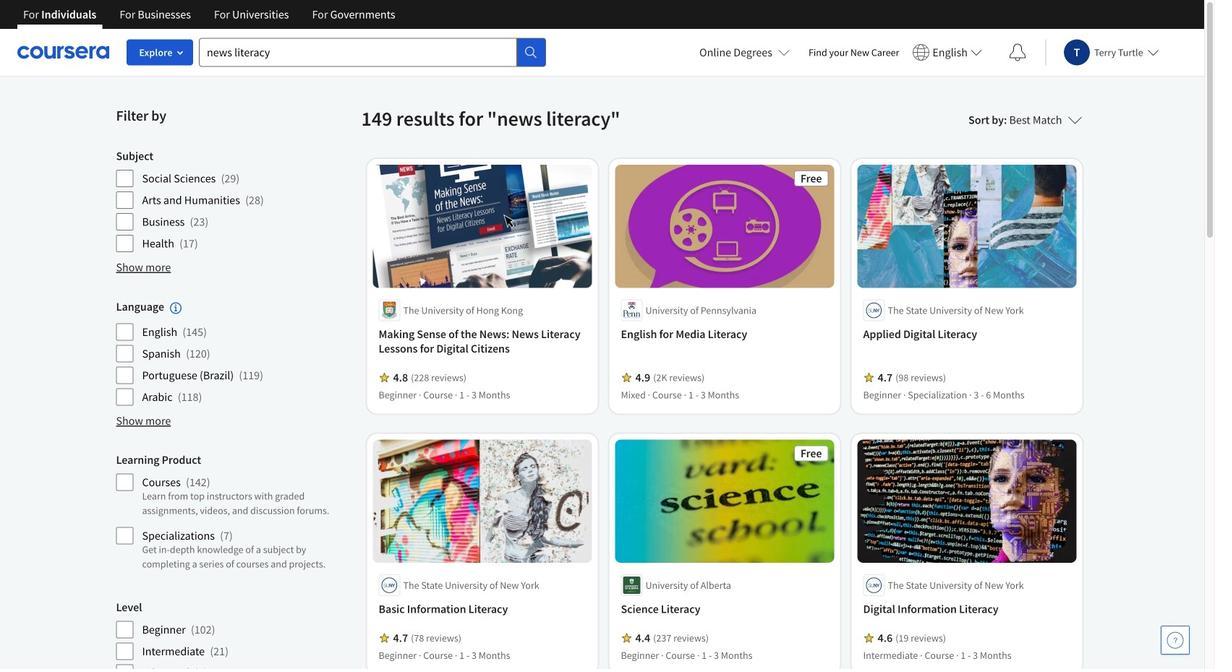 Task type: describe. For each thing, give the bounding box(es) containing it.
1 group from the top
[[116, 149, 353, 253]]

help center image
[[1167, 632, 1184, 650]]

3 group from the top
[[116, 453, 353, 577]]



Task type: vqa. For each thing, say whether or not it's contained in the screenshot.
the Information about this filter group 'Icon'
yes



Task type: locate. For each thing, give the bounding box(es) containing it.
group
[[116, 149, 353, 253], [116, 299, 353, 407], [116, 453, 353, 577], [116, 601, 353, 670]]

coursera image
[[17, 41, 109, 64]]

banner navigation
[[12, 0, 407, 40]]

information about this filter group image
[[170, 303, 182, 314]]

What do you want to learn? text field
[[199, 38, 517, 67]]

None search field
[[199, 38, 546, 67]]

4 group from the top
[[116, 601, 353, 670]]

2 group from the top
[[116, 299, 353, 407]]



